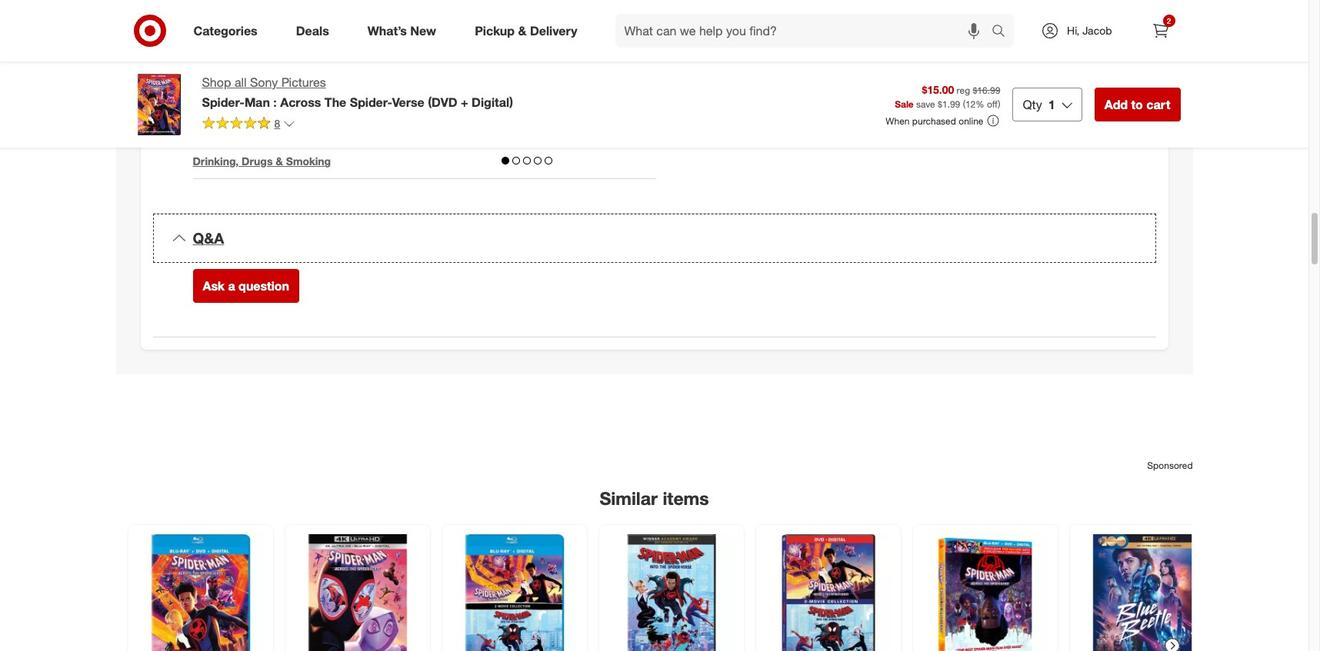 Task type: vqa. For each thing, say whether or not it's contained in the screenshot.
"PICTURES"
yes



Task type: locate. For each thing, give the bounding box(es) containing it.
pickup & delivery
[[475, 23, 578, 38]]

online
[[959, 115, 984, 127]]

items
[[663, 488, 709, 510]]

$16.99
[[973, 84, 1001, 96]]

violence button
[[193, 16, 236, 31]]

drinking, drugs & smoking
[[193, 155, 331, 168]]

2 spider- from the left
[[350, 95, 392, 110]]

delivery
[[530, 23, 578, 38]]

add
[[1105, 97, 1128, 112]]

& right pickup
[[518, 23, 527, 38]]

(
[[963, 99, 966, 110]]

purchased
[[912, 115, 956, 127]]

shop
[[202, 75, 231, 90]]

sponsored
[[1148, 460, 1193, 472]]

0 vertical spatial &
[[518, 23, 527, 38]]

off
[[987, 99, 998, 110]]

spider-man: across the spider-verse / spider-man: into the spider-verse: 2-movie collection (dvd) image
[[765, 535, 891, 652]]

to
[[1132, 97, 1143, 112]]

1 horizontal spatial spider-
[[350, 95, 392, 110]]

drinking, drugs & smoking button
[[193, 154, 331, 170]]

spider-
[[202, 95, 245, 110], [350, 95, 392, 110]]

sale
[[895, 99, 914, 110]]

8 link
[[202, 116, 296, 134]]

ask a question button
[[193, 269, 299, 303]]

hi,
[[1067, 24, 1080, 37]]

cart
[[1147, 97, 1171, 112]]

save
[[917, 99, 935, 110]]

blue beetle image
[[1079, 535, 1205, 652]]

%
[[976, 99, 985, 110]]

pickup
[[475, 23, 515, 38]]

q&a
[[193, 230, 224, 247]]

question
[[239, 279, 289, 294]]

+
[[461, 95, 468, 110]]

1 spider- from the left
[[202, 95, 245, 110]]

add to cart
[[1105, 97, 1171, 112]]

the
[[325, 95, 347, 110]]

& inside 'pickup & delivery' link
[[518, 23, 527, 38]]

spider- right the at the top of the page
[[350, 95, 392, 110]]

spider- down the shop
[[202, 95, 245, 110]]

spider-man: into the spider-verse (dvd) image
[[608, 535, 734, 652]]

search
[[985, 24, 1022, 40]]

2 link
[[1144, 14, 1178, 48]]

0 horizontal spatial &
[[276, 155, 283, 168]]

&
[[518, 23, 527, 38], [276, 155, 283, 168]]

spider-man : across the spider-verse (blu-ray + dvd combo + digital-tgt gwp) image
[[922, 535, 1048, 652]]

sony
[[250, 75, 278, 90]]

qty
[[1023, 97, 1042, 112]]

consumerism
[[193, 120, 264, 133]]

)
[[998, 99, 1001, 110]]

& right drugs
[[276, 155, 283, 168]]

similar
[[600, 488, 658, 510]]

a
[[228, 279, 235, 294]]

ask
[[203, 279, 225, 294]]

consumerism button
[[193, 120, 264, 135]]

search button
[[985, 14, 1022, 51]]

image of spider-man : across the spider-verse (dvd + digital) image
[[128, 74, 190, 135]]

what's new
[[368, 23, 436, 38]]

smoking
[[286, 155, 331, 168]]

0 horizontal spatial spider-
[[202, 95, 245, 110]]

1 vertical spatial &
[[276, 155, 283, 168]]

1 horizontal spatial &
[[518, 23, 527, 38]]

verse
[[392, 95, 425, 110]]

sex button
[[193, 50, 212, 66]]



Task type: describe. For each thing, give the bounding box(es) containing it.
sex
[[193, 51, 212, 64]]

categories
[[194, 23, 258, 38]]

2
[[1167, 16, 1171, 25]]

language button
[[193, 85, 244, 100]]

categories link
[[180, 14, 277, 48]]

(dvd
[[428, 95, 458, 110]]

drugs
[[242, 155, 273, 168]]

qty 1
[[1023, 97, 1055, 112]]

similar items region
[[116, 400, 1215, 652]]

ask a question
[[203, 279, 289, 294]]

across
[[280, 95, 321, 110]]

all
[[235, 75, 247, 90]]

pictures
[[281, 75, 326, 90]]

8
[[274, 117, 280, 130]]

what's new link
[[355, 14, 456, 48]]

jacob
[[1083, 24, 1112, 37]]

& inside drinking, drugs & smoking button
[[276, 155, 283, 168]]

when purchased online
[[886, 115, 984, 127]]

pickup & delivery link
[[462, 14, 597, 48]]

similar items
[[600, 488, 709, 510]]

when
[[886, 115, 910, 127]]

1
[[1049, 97, 1055, 112]]

add to cart button
[[1095, 88, 1181, 122]]

deals
[[296, 23, 329, 38]]

language
[[193, 86, 244, 99]]

q&a button
[[153, 214, 1156, 263]]

reg
[[957, 84, 970, 96]]

spider-man : across the spider-verse (blu-ray + dvd combo + digital) image
[[137, 535, 264, 652]]

$15.00
[[922, 83, 954, 96]]

violence
[[193, 16, 236, 30]]

deals link
[[283, 14, 348, 48]]

man
[[245, 95, 270, 110]]

drinking,
[[193, 155, 239, 168]]

what's
[[368, 23, 407, 38]]

hi, jacob
[[1067, 24, 1112, 37]]

What can we help you find? suggestions appear below search field
[[615, 14, 996, 48]]

12
[[966, 99, 976, 110]]

spider-man : across the spider-verse (4k/uhd + blu-ray combo + digital) image
[[294, 535, 421, 652]]

shop all sony pictures spider-man : across the spider-verse (dvd + digital)
[[202, 75, 513, 110]]

$
[[938, 99, 943, 110]]

spider-man : across the spider-verse (blu-ray + digital) image
[[451, 535, 577, 652]]

digital)
[[472, 95, 513, 110]]

$15.00 reg $16.99 sale save $ 1.99 ( 12 % off )
[[895, 83, 1001, 110]]

1.99
[[943, 99, 961, 110]]

:
[[273, 95, 277, 110]]

new
[[410, 23, 436, 38]]



